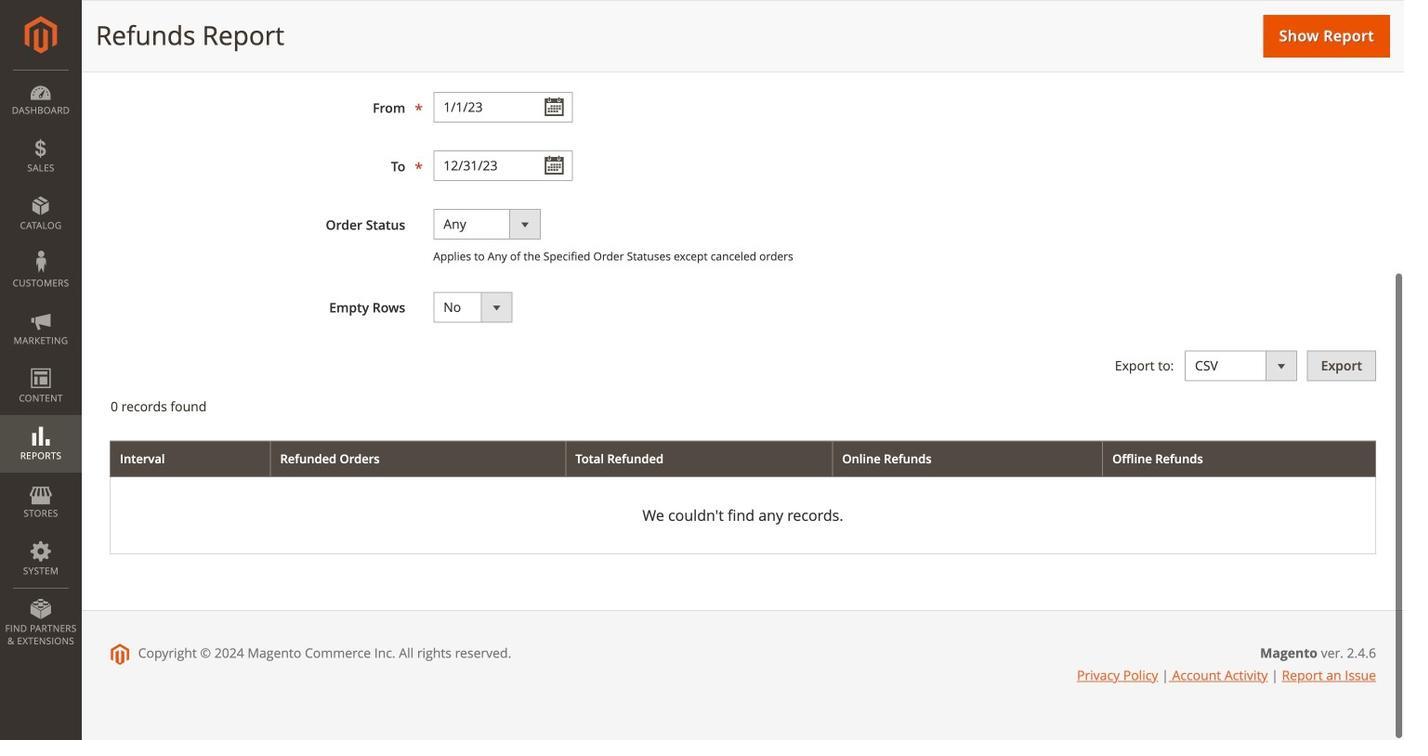 Task type: vqa. For each thing, say whether or not it's contained in the screenshot.
"menu bar"
yes



Task type: describe. For each thing, give the bounding box(es) containing it.
magento admin panel image
[[25, 16, 57, 54]]



Task type: locate. For each thing, give the bounding box(es) containing it.
menu bar
[[0, 70, 82, 657]]

None text field
[[433, 151, 573, 181]]

None text field
[[433, 92, 573, 123]]



